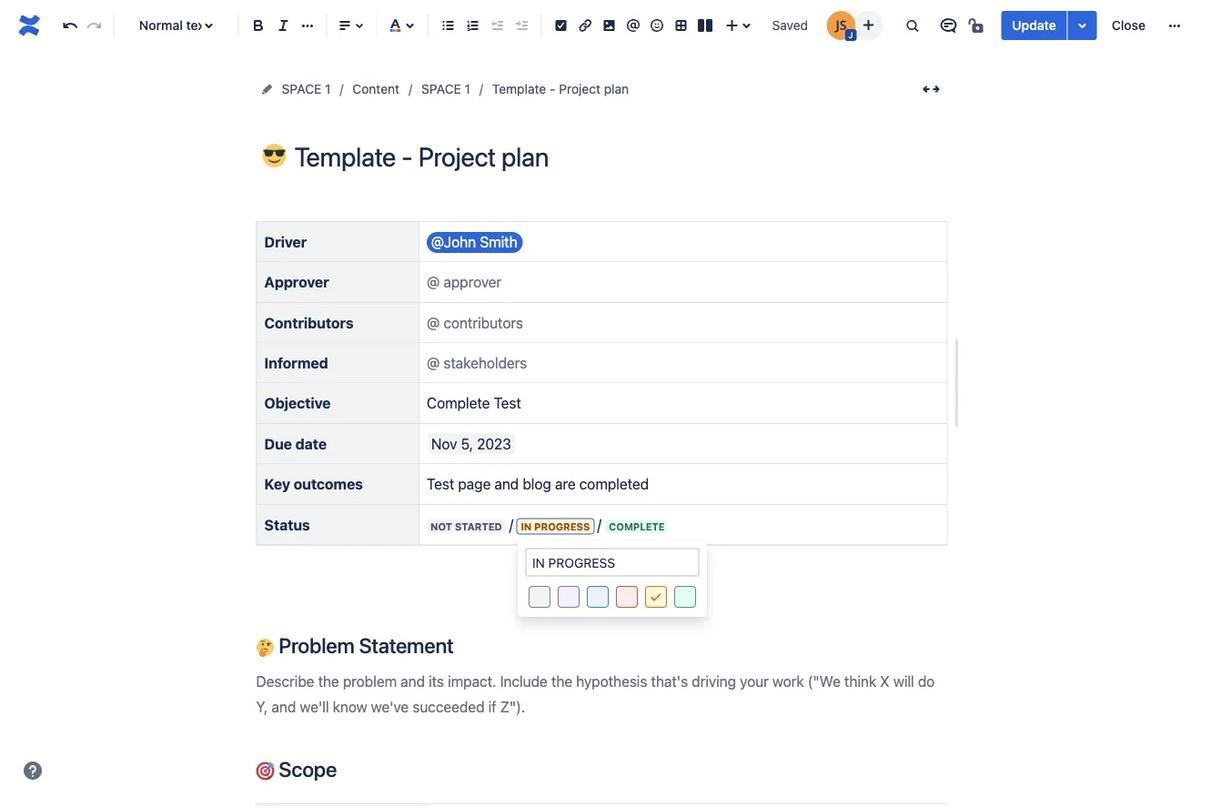 Task type: locate. For each thing, give the bounding box(es) containing it.
1
[[325, 81, 331, 96], [465, 81, 470, 96]]

5,
[[461, 435, 473, 452]]

Give this page a title text field
[[294, 142, 948, 172]]

add image, video, or file image
[[598, 15, 620, 36]]

Set a status field
[[527, 550, 698, 575]]

space 1 right "move this page" "icon"
[[282, 81, 331, 96]]

space 1 down bullet list ⌘⇧8 image
[[421, 81, 470, 96]]

@john
[[431, 233, 476, 250]]

1 / from the left
[[509, 516, 513, 533]]

1 space from the left
[[282, 81, 321, 96]]

1 horizontal spatial 1
[[465, 81, 470, 96]]

content link
[[352, 78, 399, 100]]

/ right progress
[[597, 516, 601, 533]]

space 1
[[282, 81, 331, 96], [421, 81, 470, 96]]

close
[[1112, 18, 1146, 33]]

john smith image
[[827, 11, 856, 40]]

test up 2023
[[494, 395, 521, 412]]

project
[[559, 81, 601, 96]]

blog
[[523, 475, 551, 493]]

space 1 link right "move this page" "icon"
[[282, 78, 331, 100]]

help image
[[22, 760, 44, 782]]

:thinking: image
[[256, 639, 274, 657], [256, 639, 274, 657]]

approver
[[264, 273, 329, 291]]

space down bullet list ⌘⇧8 image
[[421, 81, 461, 96]]

objective
[[264, 395, 331, 412]]

outcomes
[[294, 475, 363, 493]]

1 horizontal spatial space
[[421, 81, 461, 96]]

1 left template
[[465, 81, 470, 96]]

make page full-width image
[[920, 78, 942, 100]]

date
[[295, 435, 327, 452]]

1 horizontal spatial /
[[597, 516, 601, 533]]

2 1 from the left
[[465, 81, 470, 96]]

action item image
[[550, 15, 572, 36]]

test left page on the bottom left of the page
[[427, 475, 454, 493]]

text
[[186, 18, 209, 33]]

1 horizontal spatial test
[[494, 395, 521, 412]]

0 horizontal spatial test
[[427, 475, 454, 493]]

@john smith
[[431, 233, 517, 250]]

are
[[555, 475, 576, 493]]

statement
[[359, 633, 454, 658]]

space right "move this page" "icon"
[[282, 81, 321, 96]]

0 horizontal spatial 1
[[325, 81, 331, 96]]

/
[[509, 516, 513, 533], [597, 516, 601, 533]]

problem statement
[[274, 633, 454, 658]]

and
[[494, 475, 519, 493]]

2 space from the left
[[421, 81, 461, 96]]

redo ⌘⇧z image
[[83, 15, 105, 36]]

1 horizontal spatial space 1
[[421, 81, 470, 96]]

not
[[430, 520, 452, 532]]

yellow image
[[646, 587, 666, 609]]

normal text
[[139, 18, 209, 33]]

bold ⌘b image
[[248, 15, 270, 36]]

normal text button
[[121, 5, 231, 45]]

/ left in
[[509, 516, 513, 533]]

update
[[1012, 18, 1056, 33]]

find and replace image
[[901, 15, 923, 36]]

0 horizontal spatial space
[[282, 81, 321, 96]]

test page and blog are completed
[[427, 475, 649, 493]]

space
[[282, 81, 321, 96], [421, 81, 461, 96]]

-
[[550, 81, 555, 96]]

1 horizontal spatial space 1 link
[[421, 78, 470, 100]]

indent tab image
[[510, 15, 532, 36]]

space 1 link
[[282, 78, 331, 100], [421, 78, 470, 100]]

move this page image
[[260, 82, 274, 96]]

space 1 link down bullet list ⌘⇧8 image
[[421, 78, 470, 100]]

0 horizontal spatial space 1
[[282, 81, 331, 96]]

no restrictions image
[[967, 15, 988, 36]]

align left image
[[334, 15, 356, 36]]

more image
[[1164, 15, 1186, 36]]

:dart: image
[[256, 762, 274, 780]]

saved
[[772, 18, 808, 33]]

2023
[[477, 435, 511, 452]]

test
[[494, 395, 521, 412], [427, 475, 454, 493]]

0 horizontal spatial space 1 link
[[282, 78, 331, 100]]

status
[[264, 516, 310, 533]]

invite to edit image
[[857, 14, 879, 36]]

0 horizontal spatial /
[[509, 516, 513, 533]]

in
[[521, 520, 532, 532]]

due date
[[264, 435, 327, 452]]

1 left the content at the left top of the page
[[325, 81, 331, 96]]

:sunglasses: image
[[263, 144, 286, 167], [263, 144, 286, 167]]

nov 5, 2023
[[431, 435, 511, 452]]

due
[[264, 435, 292, 452]]

confluence image
[[15, 11, 44, 40]]

1 vertical spatial test
[[427, 475, 454, 493]]

bullet list ⌘⇧8 image
[[437, 15, 459, 36]]

numbered list ⌘⇧7 image
[[462, 15, 483, 36]]

key
[[264, 475, 290, 493]]

adjust update settings image
[[1072, 15, 1093, 36]]

smith
[[480, 233, 517, 250]]



Task type: vqa. For each thing, say whether or not it's contained in the screenshot.
'SEARCH GADGETS' "field"
no



Task type: describe. For each thing, give the bounding box(es) containing it.
plan
[[604, 81, 629, 96]]

informed
[[264, 354, 328, 371]]

layouts image
[[694, 15, 716, 36]]

update button
[[1001, 11, 1067, 40]]

1 space 1 link from the left
[[282, 78, 331, 100]]

problem
[[279, 633, 354, 658]]

complete
[[427, 395, 490, 412]]

content
[[352, 81, 399, 96]]

2 space 1 link from the left
[[421, 78, 470, 100]]

italic ⌘i image
[[273, 15, 294, 36]]

confluence image
[[15, 11, 44, 40]]

0 vertical spatial test
[[494, 395, 521, 412]]

1 1 from the left
[[325, 81, 331, 96]]

complete
[[609, 520, 665, 532]]

link image
[[574, 15, 596, 36]]

:dart: image
[[256, 762, 274, 780]]

completed
[[579, 475, 649, 493]]

page
[[458, 475, 491, 493]]

template
[[492, 81, 546, 96]]

started
[[455, 520, 502, 532]]

undo ⌘z image
[[59, 15, 81, 36]]

close button
[[1101, 11, 1157, 40]]

template - project plan
[[492, 81, 629, 96]]

progress
[[534, 520, 590, 532]]

nov
[[431, 435, 457, 452]]

driver
[[264, 233, 307, 250]]

table image
[[670, 15, 692, 36]]

Main content area, start typing to enter text. text field
[[245, 199, 960, 807]]

comment icon image
[[938, 15, 959, 36]]

not started / in progress / complete
[[430, 516, 665, 533]]

scope
[[274, 756, 337, 781]]

template - project plan link
[[492, 78, 629, 100]]

mention image
[[622, 15, 644, 36]]

outdent ⇧tab image
[[486, 15, 508, 36]]

2 space 1 from the left
[[421, 81, 470, 96]]

complete test
[[427, 395, 521, 412]]

contributors
[[264, 314, 354, 331]]

2 / from the left
[[597, 516, 601, 533]]

more formatting image
[[297, 15, 318, 36]]

1 space 1 from the left
[[282, 81, 331, 96]]

key outcomes
[[264, 475, 363, 493]]

emoji image
[[646, 15, 668, 36]]

normal
[[139, 18, 183, 33]]



